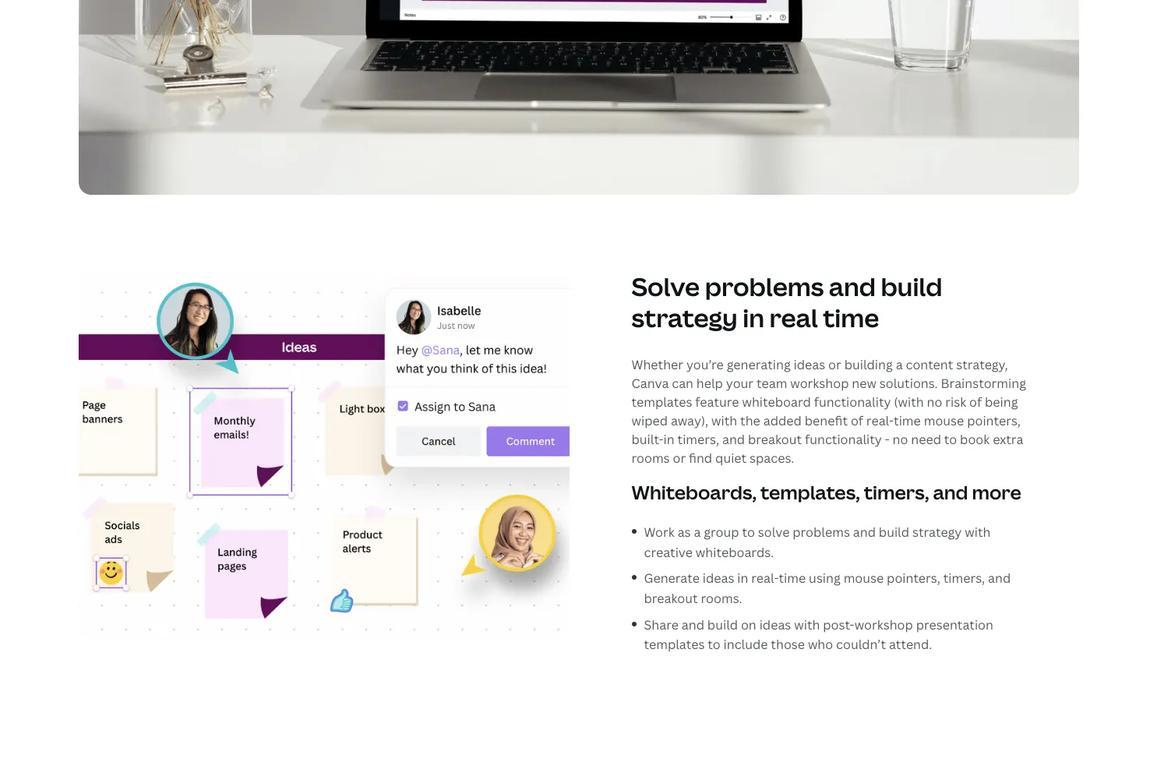 Task type: locate. For each thing, give the bounding box(es) containing it.
solve problems and build strategy in real time
[[632, 270, 943, 334]]

time down (with
[[894, 412, 921, 430]]

1 horizontal spatial strategy
[[913, 524, 962, 541]]

brainstorm image
[[78, 271, 569, 640]]

1 vertical spatial time
[[894, 412, 921, 430]]

2 vertical spatial with
[[794, 616, 820, 633]]

help
[[697, 375, 723, 392]]

generating
[[727, 356, 791, 373]]

0 vertical spatial of
[[970, 394, 982, 411]]

1 horizontal spatial or
[[829, 356, 842, 373]]

and right real
[[829, 270, 876, 303]]

couldn't
[[836, 636, 886, 653]]

or left building
[[829, 356, 842, 373]]

share and build on ideas with post-workshop presentation templates to include those who couldn't attend.
[[644, 616, 994, 653]]

solutions.
[[880, 375, 938, 392]]

benefit
[[805, 412, 848, 430]]

functionality
[[814, 394, 891, 411], [805, 431, 882, 448]]

0 horizontal spatial to
[[708, 636, 721, 653]]

breakout
[[748, 431, 802, 448], [644, 590, 698, 607]]

workshop up benefit
[[791, 375, 849, 392]]

0 vertical spatial time
[[823, 301, 880, 334]]

1 vertical spatial a
[[694, 524, 701, 541]]

rooms.
[[701, 590, 743, 607]]

functionality down new at the right of page
[[814, 394, 891, 411]]

1 horizontal spatial workshop
[[855, 616, 914, 633]]

1 horizontal spatial breakout
[[748, 431, 802, 448]]

1 horizontal spatial a
[[896, 356, 903, 373]]

1 vertical spatial templates
[[644, 636, 705, 653]]

1 vertical spatial problems
[[793, 524, 850, 541]]

a up solutions.
[[896, 356, 903, 373]]

in up rooms
[[664, 431, 675, 448]]

templates,
[[761, 479, 860, 505]]

timers, up presentation
[[944, 570, 985, 587]]

ideas inside share and build on ideas with post-workshop presentation templates to include those who couldn't attend.
[[760, 616, 791, 633]]

strategy inside work as a group to solve problems and build strategy with creative whiteboards.
[[913, 524, 962, 541]]

0 vertical spatial pointers,
[[968, 412, 1021, 430]]

1 vertical spatial strategy
[[913, 524, 962, 541]]

and up presentation
[[989, 570, 1011, 587]]

0 vertical spatial mouse
[[924, 412, 965, 430]]

ideas inside generate ideas in real-time using mouse pointers, timers, and breakout rooms.
[[703, 570, 735, 587]]

with inside whether you're generating ideas or building a content strategy, canva can help your team workshop new solutions. brainstorming templates feature whiteboard functionality (with no risk of being wiped away), with the added benefit of real-time mouse pointers, built-in timers, and breakout functionality - no need to book extra rooms or find quiet spaces.
[[712, 412, 738, 430]]

pointers, inside generate ideas in real-time using mouse pointers, timers, and breakout rooms.
[[887, 570, 941, 587]]

no left risk
[[927, 394, 943, 411]]

real- inside generate ideas in real-time using mouse pointers, timers, and breakout rooms.
[[752, 570, 779, 587]]

real- down whiteboards.
[[752, 570, 779, 587]]

0 vertical spatial templates
[[632, 394, 693, 411]]

generate
[[644, 570, 700, 587]]

content
[[906, 356, 954, 373]]

1 vertical spatial no
[[893, 431, 908, 448]]

0 horizontal spatial breakout
[[644, 590, 698, 607]]

2 vertical spatial build
[[708, 616, 738, 633]]

and left more
[[933, 479, 969, 505]]

1 horizontal spatial of
[[970, 394, 982, 411]]

and down "whiteboards, templates, timers, and more"
[[853, 524, 876, 541]]

0 horizontal spatial time
[[779, 570, 806, 587]]

1 vertical spatial or
[[673, 450, 686, 467]]

build inside work as a group to solve problems and build strategy with creative whiteboards.
[[879, 524, 910, 541]]

attend.
[[889, 636, 933, 653]]

0 vertical spatial build
[[881, 270, 943, 303]]

can
[[672, 375, 694, 392]]

0 vertical spatial timers,
[[678, 431, 720, 448]]

and up quiet
[[723, 431, 745, 448]]

those
[[771, 636, 805, 653]]

build
[[881, 270, 943, 303], [879, 524, 910, 541], [708, 616, 738, 633]]

in left real
[[743, 301, 765, 334]]

and
[[829, 270, 876, 303], [723, 431, 745, 448], [933, 479, 969, 505], [853, 524, 876, 541], [989, 570, 1011, 587], [682, 616, 705, 633]]

1 vertical spatial workshop
[[855, 616, 914, 633]]

strategy
[[632, 301, 738, 334], [913, 524, 962, 541]]

mouse inside generate ideas in real-time using mouse pointers, timers, and breakout rooms.
[[844, 570, 884, 587]]

to inside work as a group to solve problems and build strategy with creative whiteboards.
[[742, 524, 755, 541]]

0 vertical spatial with
[[712, 412, 738, 430]]

added
[[764, 412, 802, 430]]

0 vertical spatial real-
[[867, 412, 894, 430]]

0 horizontal spatial strategy
[[632, 301, 738, 334]]

templates
[[632, 394, 693, 411], [644, 636, 705, 653]]

1 horizontal spatial time
[[823, 301, 880, 334]]

1 horizontal spatial with
[[794, 616, 820, 633]]

pointers,
[[968, 412, 1021, 430], [887, 570, 941, 587]]

workshop inside whether you're generating ideas or building a content strategy, canva can help your team workshop new solutions. brainstorming templates feature whiteboard functionality (with no risk of being wiped away), with the added benefit of real-time mouse pointers, built-in timers, and breakout functionality - no need to book extra rooms or find quiet spaces.
[[791, 375, 849, 392]]

to up whiteboards.
[[742, 524, 755, 541]]

breakout up spaces.
[[748, 431, 802, 448]]

no right -
[[893, 431, 908, 448]]

whiteboards.
[[696, 544, 774, 561]]

who
[[808, 636, 833, 653]]

2 vertical spatial ideas
[[760, 616, 791, 633]]

real-
[[867, 412, 894, 430], [752, 570, 779, 587]]

1 horizontal spatial real-
[[867, 412, 894, 430]]

in
[[743, 301, 765, 334], [664, 431, 675, 448], [738, 570, 749, 587]]

0 vertical spatial to
[[945, 431, 957, 448]]

with inside work as a group to solve problems and build strategy with creative whiteboards.
[[965, 524, 991, 541]]

timers, up find
[[678, 431, 720, 448]]

1 horizontal spatial timers,
[[864, 479, 930, 505]]

time
[[823, 301, 880, 334], [894, 412, 921, 430], [779, 570, 806, 587]]

1 vertical spatial real-
[[752, 570, 779, 587]]

to left include
[[708, 636, 721, 653]]

mouse inside whether you're generating ideas or building a content strategy, canva can help your team workshop new solutions. brainstorming templates feature whiteboard functionality (with no risk of being wiped away), with the added benefit of real-time mouse pointers, built-in timers, and breakout functionality - no need to book extra rooms or find quiet spaces.
[[924, 412, 965, 430]]

solve
[[758, 524, 790, 541]]

ideas up those
[[760, 616, 791, 633]]

away),
[[671, 412, 709, 430]]

2 horizontal spatial to
[[945, 431, 957, 448]]

0 vertical spatial workshop
[[791, 375, 849, 392]]

mouse
[[924, 412, 965, 430], [844, 570, 884, 587]]

1 horizontal spatial no
[[927, 394, 943, 411]]

a right as
[[694, 524, 701, 541]]

1 vertical spatial ideas
[[703, 570, 735, 587]]

0 vertical spatial problems
[[705, 270, 824, 303]]

timers,
[[678, 431, 720, 448], [864, 479, 930, 505], [944, 570, 985, 587]]

2 vertical spatial to
[[708, 636, 721, 653]]

2 vertical spatial in
[[738, 570, 749, 587]]

2 horizontal spatial ideas
[[794, 356, 826, 373]]

a inside whether you're generating ideas or building a content strategy, canva can help your team workshop new solutions. brainstorming templates feature whiteboard functionality (with no risk of being wiped away), with the added benefit of real-time mouse pointers, built-in timers, and breakout functionality - no need to book extra rooms or find quiet spaces.
[[896, 356, 903, 373]]

0 vertical spatial ideas
[[794, 356, 826, 373]]

functionality down benefit
[[805, 431, 882, 448]]

real
[[770, 301, 818, 334]]

1 vertical spatial of
[[851, 412, 864, 430]]

to inside whether you're generating ideas or building a content strategy, canva can help your team workshop new solutions. brainstorming templates feature whiteboard functionality (with no risk of being wiped away), with the added benefit of real-time mouse pointers, built-in timers, and breakout functionality - no need to book extra rooms or find quiet spaces.
[[945, 431, 957, 448]]

0 horizontal spatial real-
[[752, 570, 779, 587]]

being
[[985, 394, 1018, 411]]

pointers, up presentation
[[887, 570, 941, 587]]

0 horizontal spatial of
[[851, 412, 864, 430]]

in inside solve problems and build strategy in real time
[[743, 301, 765, 334]]

of right benefit
[[851, 412, 864, 430]]

0 vertical spatial no
[[927, 394, 943, 411]]

no
[[927, 394, 943, 411], [893, 431, 908, 448]]

in inside whether you're generating ideas or building a content strategy, canva can help your team workshop new solutions. brainstorming templates feature whiteboard functionality (with no risk of being wiped away), with the added benefit of real-time mouse pointers, built-in timers, and breakout functionality - no need to book extra rooms or find quiet spaces.
[[664, 431, 675, 448]]

team
[[757, 375, 788, 392]]

ideas down real
[[794, 356, 826, 373]]

0 vertical spatial in
[[743, 301, 765, 334]]

2 horizontal spatial time
[[894, 412, 921, 430]]

1 vertical spatial breakout
[[644, 590, 698, 607]]

or
[[829, 356, 842, 373], [673, 450, 686, 467]]

1 horizontal spatial to
[[742, 524, 755, 541]]

0 horizontal spatial with
[[712, 412, 738, 430]]

1 horizontal spatial mouse
[[924, 412, 965, 430]]

ideas
[[794, 356, 826, 373], [703, 570, 735, 587], [760, 616, 791, 633]]

1 horizontal spatial ideas
[[760, 616, 791, 633]]

1 horizontal spatial pointers,
[[968, 412, 1021, 430]]

and inside whether you're generating ideas or building a content strategy, canva can help your team workshop new solutions. brainstorming templates feature whiteboard functionality (with no risk of being wiped away), with the added benefit of real-time mouse pointers, built-in timers, and breakout functionality - no need to book extra rooms or find quiet spaces.
[[723, 431, 745, 448]]

problems
[[705, 270, 824, 303], [793, 524, 850, 541]]

0 horizontal spatial workshop
[[791, 375, 849, 392]]

1 vertical spatial in
[[664, 431, 675, 448]]

time up building
[[823, 301, 880, 334]]

problems inside work as a group to solve problems and build strategy with creative whiteboards.
[[793, 524, 850, 541]]

of right risk
[[970, 394, 982, 411]]

0 horizontal spatial no
[[893, 431, 908, 448]]

or left find
[[673, 450, 686, 467]]

2 vertical spatial time
[[779, 570, 806, 587]]

mouse down risk
[[924, 412, 965, 430]]

mouse right using
[[844, 570, 884, 587]]

with
[[712, 412, 738, 430], [965, 524, 991, 541], [794, 616, 820, 633]]

timers, inside whether you're generating ideas or building a content strategy, canva can help your team workshop new solutions. brainstorming templates feature whiteboard functionality (with no risk of being wiped away), with the added benefit of real-time mouse pointers, built-in timers, and breakout functionality - no need to book extra rooms or find quiet spaces.
[[678, 431, 720, 448]]

timers, down -
[[864, 479, 930, 505]]

2 horizontal spatial timers,
[[944, 570, 985, 587]]

templates down canva at the right of page
[[632, 394, 693, 411]]

2 vertical spatial timers,
[[944, 570, 985, 587]]

brainstorming
[[941, 375, 1027, 392]]

1 vertical spatial build
[[879, 524, 910, 541]]

timers, inside generate ideas in real-time using mouse pointers, timers, and breakout rooms.
[[944, 570, 985, 587]]

a
[[896, 356, 903, 373], [694, 524, 701, 541]]

and right share
[[682, 616, 705, 633]]

real- up -
[[867, 412, 894, 430]]

pointers, down being
[[968, 412, 1021, 430]]

0 horizontal spatial a
[[694, 524, 701, 541]]

2 horizontal spatial with
[[965, 524, 991, 541]]

breakout down generate
[[644, 590, 698, 607]]

1 vertical spatial to
[[742, 524, 755, 541]]

0 vertical spatial strategy
[[632, 301, 738, 334]]

0 horizontal spatial pointers,
[[887, 570, 941, 587]]

0 vertical spatial breakout
[[748, 431, 802, 448]]

0 vertical spatial or
[[829, 356, 842, 373]]

of
[[970, 394, 982, 411], [851, 412, 864, 430]]

to left book
[[945, 431, 957, 448]]

include
[[724, 636, 768, 653]]

workshop
[[791, 375, 849, 392], [855, 616, 914, 633]]

the
[[741, 412, 761, 430]]

1 vertical spatial with
[[965, 524, 991, 541]]

you're
[[687, 356, 724, 373]]

a inside work as a group to solve problems and build strategy with creative whiteboards.
[[694, 524, 701, 541]]

with down "feature"
[[712, 412, 738, 430]]

time inside solve problems and build strategy in real time
[[823, 301, 880, 334]]

ideas up rooms.
[[703, 570, 735, 587]]

0 horizontal spatial timers,
[[678, 431, 720, 448]]

0 horizontal spatial ideas
[[703, 570, 735, 587]]

with up who
[[794, 616, 820, 633]]

1 vertical spatial pointers,
[[887, 570, 941, 587]]

1 vertical spatial timers,
[[864, 479, 930, 505]]

templates down share
[[644, 636, 705, 653]]

wiped
[[632, 412, 668, 430]]

workshop up couldn't
[[855, 616, 914, 633]]

and inside work as a group to solve problems and build strategy with creative whiteboards.
[[853, 524, 876, 541]]

0 vertical spatial a
[[896, 356, 903, 373]]

time left using
[[779, 570, 806, 587]]

in down whiteboards.
[[738, 570, 749, 587]]

1 vertical spatial mouse
[[844, 570, 884, 587]]

with down more
[[965, 524, 991, 541]]

0 horizontal spatial mouse
[[844, 570, 884, 587]]

and inside share and build on ideas with post-workshop presentation templates to include those who couldn't attend.
[[682, 616, 705, 633]]

to
[[945, 431, 957, 448], [742, 524, 755, 541], [708, 636, 721, 653]]

share
[[644, 616, 679, 633]]

extra
[[993, 431, 1024, 448]]



Task type: describe. For each thing, give the bounding box(es) containing it.
strategy,
[[957, 356, 1009, 373]]

spaces.
[[750, 450, 795, 467]]

whiteboards,
[[632, 479, 757, 505]]

build inside share and build on ideas with post-workshop presentation templates to include those who couldn't attend.
[[708, 616, 738, 633]]

your
[[726, 375, 754, 392]]

risk
[[946, 394, 967, 411]]

ideas inside whether you're generating ideas or building a content strategy, canva can help your team workshop new solutions. brainstorming templates feature whiteboard functionality (with no risk of being wiped away), with the added benefit of real-time mouse pointers, built-in timers, and breakout functionality - no need to book extra rooms or find quiet spaces.
[[794, 356, 826, 373]]

whiteboard
[[742, 394, 811, 411]]

using
[[809, 570, 841, 587]]

templates inside whether you're generating ideas or building a content strategy, canva can help your team workshop new solutions. brainstorming templates feature whiteboard functionality (with no risk of being wiped away), with the added benefit of real-time mouse pointers, built-in timers, and breakout functionality - no need to book extra rooms or find quiet spaces.
[[632, 394, 693, 411]]

in inside generate ideas in real-time using mouse pointers, timers, and breakout rooms.
[[738, 570, 749, 587]]

canva
[[632, 375, 669, 392]]

with inside share and build on ideas with post-workshop presentation templates to include those who couldn't attend.
[[794, 616, 820, 633]]

group
[[704, 524, 739, 541]]

built-
[[632, 431, 664, 448]]

as
[[678, 524, 691, 541]]

more
[[972, 479, 1022, 505]]

strategy inside solve problems and build strategy in real time
[[632, 301, 738, 334]]

and inside generate ideas in real-time using mouse pointers, timers, and breakout rooms.
[[989, 570, 1011, 587]]

feature
[[696, 394, 739, 411]]

whether you're generating ideas or building a content strategy, canva can help your team workshop new solutions. brainstorming templates feature whiteboard functionality (with no risk of being wiped away), with the added benefit of real-time mouse pointers, built-in timers, and breakout functionality - no need to book extra rooms or find quiet spaces.
[[632, 356, 1027, 467]]

work
[[644, 524, 675, 541]]

0 vertical spatial functionality
[[814, 394, 891, 411]]

(with
[[894, 394, 924, 411]]

time inside whether you're generating ideas or building a content strategy, canva can help your team workshop new solutions. brainstorming templates feature whiteboard functionality (with no risk of being wiped away), with the added benefit of real-time mouse pointers, built-in timers, and breakout functionality - no need to book extra rooms or find quiet spaces.
[[894, 412, 921, 430]]

0 horizontal spatial or
[[673, 450, 686, 467]]

problems inside solve problems and build strategy in real time
[[705, 270, 824, 303]]

quiet
[[716, 450, 747, 467]]

build inside solve problems and build strategy in real time
[[881, 270, 943, 303]]

ui---video-thumbnail-(new-creative) (2) image
[[78, 0, 1079, 195]]

1 vertical spatial functionality
[[805, 431, 882, 448]]

on
[[741, 616, 757, 633]]

whether
[[632, 356, 684, 373]]

creative
[[644, 544, 693, 561]]

pointers, inside whether you're generating ideas or building a content strategy, canva can help your team workshop new solutions. brainstorming templates feature whiteboard functionality (with no risk of being wiped away), with the added benefit of real-time mouse pointers, built-in timers, and breakout functionality - no need to book extra rooms or find quiet spaces.
[[968, 412, 1021, 430]]

-
[[885, 431, 890, 448]]

book
[[960, 431, 990, 448]]

breakout inside generate ideas in real-time using mouse pointers, timers, and breakout rooms.
[[644, 590, 698, 607]]

find
[[689, 450, 713, 467]]

workshop inside share and build on ideas with post-workshop presentation templates to include those who couldn't attend.
[[855, 616, 914, 633]]

building
[[845, 356, 893, 373]]

post-
[[823, 616, 855, 633]]

work as a group to solve problems and build strategy with creative whiteboards.
[[644, 524, 991, 561]]

solve
[[632, 270, 700, 303]]

new
[[852, 375, 877, 392]]

rooms
[[632, 450, 670, 467]]

need
[[911, 431, 942, 448]]

breakout inside whether you're generating ideas or building a content strategy, canva can help your team workshop new solutions. brainstorming templates feature whiteboard functionality (with no risk of being wiped away), with the added benefit of real-time mouse pointers, built-in timers, and breakout functionality - no need to book extra rooms or find quiet spaces.
[[748, 431, 802, 448]]

presentation
[[916, 616, 994, 633]]

generate ideas in real-time using mouse pointers, timers, and breakout rooms.
[[644, 570, 1011, 607]]

templates inside share and build on ideas with post-workshop presentation templates to include those who couldn't attend.
[[644, 636, 705, 653]]

and inside solve problems and build strategy in real time
[[829, 270, 876, 303]]

to inside share and build on ideas with post-workshop presentation templates to include those who couldn't attend.
[[708, 636, 721, 653]]

real- inside whether you're generating ideas or building a content strategy, canva can help your team workshop new solutions. brainstorming templates feature whiteboard functionality (with no risk of being wiped away), with the added benefit of real-time mouse pointers, built-in timers, and breakout functionality - no need to book extra rooms or find quiet spaces.
[[867, 412, 894, 430]]

whiteboards, templates, timers, and more
[[632, 479, 1022, 505]]

time inside generate ideas in real-time using mouse pointers, timers, and breakout rooms.
[[779, 570, 806, 587]]



Task type: vqa. For each thing, say whether or not it's contained in the screenshot.
topmost in
yes



